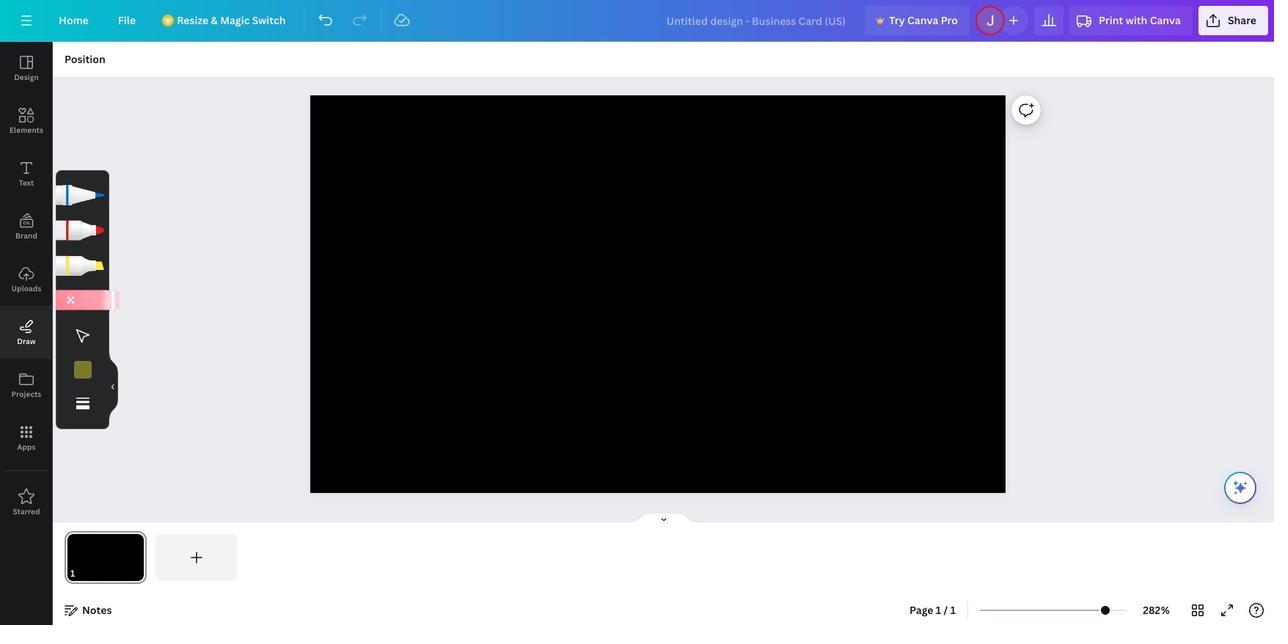 Task type: vqa. For each thing, say whether or not it's contained in the screenshot.
File dropdown button
yes



Task type: describe. For each thing, give the bounding box(es) containing it.
notes
[[82, 603, 112, 617]]

draw
[[17, 336, 36, 346]]

starred button
[[0, 476, 53, 529]]

uploads button
[[0, 253, 53, 306]]

notes button
[[59, 599, 118, 622]]

text button
[[0, 147, 53, 200]]

position
[[65, 52, 105, 66]]

Page title text field
[[81, 566, 87, 581]]

page 1 / 1
[[910, 603, 956, 617]]

side panel tab list
[[0, 42, 53, 529]]

projects button
[[0, 359, 53, 412]]

design
[[14, 72, 39, 82]]

try canva pro button
[[865, 6, 970, 35]]

file button
[[106, 6, 148, 35]]

elements button
[[0, 95, 53, 147]]

projects
[[11, 389, 41, 399]]

home
[[59, 13, 89, 27]]

switch
[[252, 13, 286, 27]]

2 1 from the left
[[951, 603, 956, 617]]

#fff234 image
[[74, 361, 91, 379]]

1 1 from the left
[[936, 603, 942, 617]]

Design title text field
[[655, 6, 859, 35]]

&
[[211, 13, 218, 27]]

share
[[1228, 13, 1257, 27]]

pro
[[941, 13, 958, 27]]

brand
[[15, 230, 37, 241]]



Task type: locate. For each thing, give the bounding box(es) containing it.
magic
[[220, 13, 250, 27]]

1 right /
[[951, 603, 956, 617]]

canva assistant image
[[1232, 479, 1250, 497]]

1 left /
[[936, 603, 942, 617]]

2 canva from the left
[[1150, 13, 1181, 27]]

canva right try
[[908, 13, 939, 27]]

text
[[19, 178, 34, 188]]

1 horizontal spatial 1
[[951, 603, 956, 617]]

main menu bar
[[0, 0, 1275, 42]]

design button
[[0, 42, 53, 95]]

draw button
[[0, 306, 53, 359]]

try
[[889, 13, 905, 27]]

uploads
[[11, 283, 41, 294]]

elements
[[9, 125, 43, 135]]

282% button
[[1133, 599, 1181, 622]]

1
[[936, 603, 942, 617], [951, 603, 956, 617]]

canva
[[908, 13, 939, 27], [1150, 13, 1181, 27]]

282%
[[1143, 603, 1170, 617]]

file
[[118, 13, 136, 27]]

canva inside dropdown button
[[1150, 13, 1181, 27]]

share button
[[1199, 6, 1269, 35]]

resize & magic switch button
[[154, 6, 298, 35]]

apps button
[[0, 412, 53, 464]]

page 1 image
[[65, 534, 147, 581]]

print with canva
[[1099, 13, 1181, 27]]

hide pages image
[[628, 512, 699, 524]]

home link
[[47, 6, 100, 35]]

hide image
[[109, 351, 118, 421]]

position button
[[59, 48, 111, 71]]

starred
[[13, 506, 40, 517]]

resize & magic switch
[[177, 13, 286, 27]]

brand button
[[0, 200, 53, 253]]

canva right with at the top right of the page
[[1150, 13, 1181, 27]]

resize
[[177, 13, 209, 27]]

0 horizontal spatial 1
[[936, 603, 942, 617]]

print
[[1099, 13, 1124, 27]]

0 horizontal spatial canva
[[908, 13, 939, 27]]

print with canva button
[[1070, 6, 1193, 35]]

page
[[910, 603, 934, 617]]

1 canva from the left
[[908, 13, 939, 27]]

apps
[[17, 442, 36, 452]]

1 horizontal spatial canva
[[1150, 13, 1181, 27]]

try canva pro
[[889, 13, 958, 27]]

/
[[944, 603, 948, 617]]

with
[[1126, 13, 1148, 27]]

canva inside 'button'
[[908, 13, 939, 27]]



